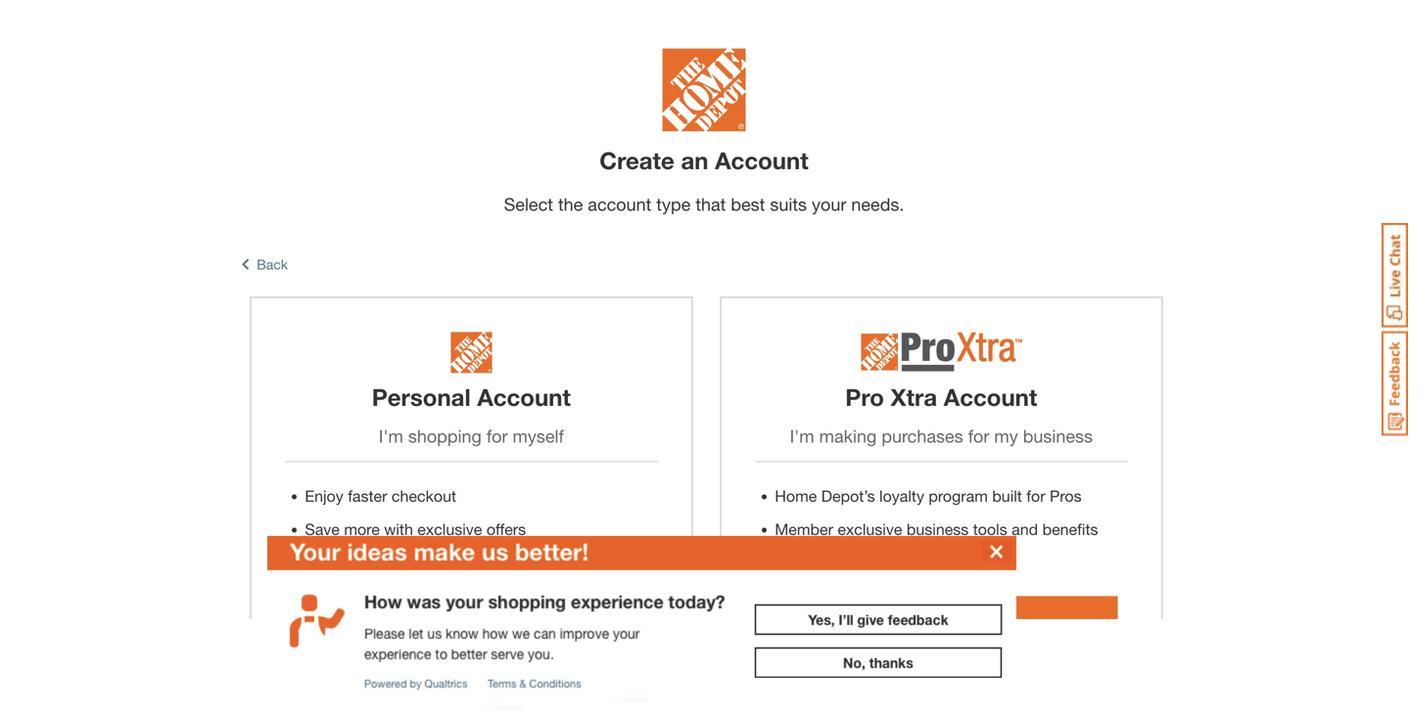 Task type: vqa. For each thing, say whether or not it's contained in the screenshot.
"myself"
yes



Task type: locate. For each thing, give the bounding box(es) containing it.
enjoy
[[305, 487, 343, 506]]

1 i'm from the left
[[379, 426, 403, 447]]

select & continue down save
[[396, 604, 547, 625]]

1 horizontal spatial account
[[715, 147, 809, 174]]

select for personal account
[[396, 604, 449, 625]]

depot's
[[821, 487, 875, 506]]

1 horizontal spatial i'm
[[790, 426, 814, 447]]

join
[[850, 554, 874, 572]]

live chat image
[[1382, 223, 1408, 328]]

0 horizontal spatial and
[[424, 554, 451, 572]]

and right "tools" in the right of the page
[[1012, 520, 1038, 539]]

1 horizontal spatial continue
[[941, 604, 1017, 625]]

1 select & continue from the left
[[396, 604, 547, 625]]

1 continue from the left
[[471, 604, 547, 625]]

1 select & continue button from the left
[[295, 597, 648, 633]]

an
[[681, 147, 708, 174]]

select down join
[[866, 604, 919, 625]]

0 horizontal spatial &
[[454, 604, 466, 625]]

continue
[[471, 604, 547, 625], [941, 604, 1017, 625]]

continue down "tools" in the right of the page
[[941, 604, 1017, 625]]

select & continue button for xtra
[[765, 597, 1118, 633]]

business right my
[[1023, 426, 1093, 447]]

account
[[588, 194, 652, 215]]

continue down lists on the bottom of page
[[471, 604, 547, 625]]

2 i'm from the left
[[790, 426, 814, 447]]

select down 'favorite product and save lists'
[[396, 604, 449, 625]]

that
[[696, 194, 726, 215]]

personal
[[372, 383, 471, 411]]

lists
[[492, 554, 520, 572]]

account up my
[[944, 383, 1037, 411]]

1 horizontal spatial for
[[968, 426, 989, 447]]

& down the member exclusive business tools and benefits
[[924, 604, 936, 625]]

to
[[831, 554, 845, 572]]

0 horizontal spatial continue
[[471, 604, 547, 625]]

for left my
[[968, 426, 989, 447]]

i'm
[[379, 426, 403, 447], [790, 426, 814, 447]]

0 vertical spatial business
[[1023, 426, 1093, 447]]

thd logo image up 'personal account'
[[451, 332, 492, 373]]

0 horizontal spatial select & continue button
[[295, 597, 648, 633]]

exclusive up join
[[838, 520, 902, 539]]

home
[[775, 487, 817, 506]]

tools
[[973, 520, 1007, 539]]

account
[[715, 147, 809, 174], [477, 383, 571, 411], [944, 383, 1037, 411]]

back arrow image
[[241, 256, 249, 273]]

thd logo image
[[662, 49, 746, 137], [451, 332, 492, 373]]

1 vertical spatial business
[[907, 520, 969, 539]]

for right "built"
[[1027, 487, 1045, 506]]

for left myself
[[487, 426, 508, 447]]

thd logo image up create an account
[[662, 49, 746, 137]]

business
[[1023, 426, 1093, 447], [907, 520, 969, 539]]

1 vertical spatial thd logo image
[[451, 332, 492, 373]]

2 exclusive from the left
[[838, 520, 902, 539]]

&
[[454, 604, 466, 625], [924, 604, 936, 625]]

select & continue button
[[295, 597, 648, 633], [765, 597, 1118, 633]]

i'm down personal
[[379, 426, 403, 447]]

2 horizontal spatial select
[[866, 604, 919, 625]]

and
[[1012, 520, 1038, 539], [424, 554, 451, 572]]

it's free to join
[[775, 554, 874, 572]]

home depot's loyalty program built for pros
[[775, 487, 1082, 506]]

exclusive
[[417, 520, 482, 539], [838, 520, 902, 539]]

needs.
[[851, 194, 904, 215]]

2 select & continue from the left
[[866, 604, 1017, 625]]

& down save
[[454, 604, 466, 625]]

select & continue button down save
[[295, 597, 648, 633]]

& for account
[[454, 604, 466, 625]]

1 & from the left
[[454, 604, 466, 625]]

1 horizontal spatial select & continue button
[[765, 597, 1118, 633]]

select
[[504, 194, 553, 215], [396, 604, 449, 625], [866, 604, 919, 625]]

member
[[775, 520, 833, 539]]

select & continue for xtra
[[866, 604, 1017, 625]]

i'm left making
[[790, 426, 814, 447]]

0 vertical spatial thd logo image
[[662, 49, 746, 137]]

select & continue down the member exclusive business tools and benefits
[[866, 604, 1017, 625]]

1 horizontal spatial select & continue
[[866, 604, 1017, 625]]

select & continue
[[396, 604, 547, 625], [866, 604, 1017, 625]]

pro xtra logo image
[[860, 332, 1022, 373]]

1 horizontal spatial exclusive
[[838, 520, 902, 539]]

0 horizontal spatial select & continue
[[396, 604, 547, 625]]

0 horizontal spatial select
[[396, 604, 449, 625]]

your
[[812, 194, 846, 215]]

best
[[731, 194, 765, 215]]

1 horizontal spatial &
[[924, 604, 936, 625]]

i'm shopping for myself
[[379, 426, 564, 447]]

1 horizontal spatial business
[[1023, 426, 1093, 447]]

select & continue button down the member exclusive business tools and benefits
[[765, 597, 1118, 633]]

1 exclusive from the left
[[417, 520, 482, 539]]

0 horizontal spatial i'm
[[379, 426, 403, 447]]

select & continue for account
[[396, 604, 547, 625]]

account for create an account
[[715, 147, 809, 174]]

select left the the at top left
[[504, 194, 553, 215]]

business down home depot's loyalty program built for pros
[[907, 520, 969, 539]]

2 horizontal spatial account
[[944, 383, 1037, 411]]

0 horizontal spatial exclusive
[[417, 520, 482, 539]]

0 horizontal spatial business
[[907, 520, 969, 539]]

back
[[257, 256, 288, 273]]

continue for xtra
[[941, 604, 1017, 625]]

2 select & continue button from the left
[[765, 597, 1118, 633]]

pro
[[845, 383, 884, 411]]

for
[[487, 426, 508, 447], [968, 426, 989, 447], [1027, 487, 1045, 506]]

2 continue from the left
[[941, 604, 1017, 625]]

the
[[558, 194, 583, 215]]

& for xtra
[[924, 604, 936, 625]]

personal account
[[372, 383, 571, 411]]

and left save
[[424, 554, 451, 572]]

more
[[344, 520, 380, 539]]

2 & from the left
[[924, 604, 936, 625]]

account up best
[[715, 147, 809, 174]]

account up myself
[[477, 383, 571, 411]]

select the account type that best suits your needs.
[[504, 194, 904, 215]]

checkout
[[392, 487, 456, 506]]

exclusive up save
[[417, 520, 482, 539]]

0 vertical spatial and
[[1012, 520, 1038, 539]]



Task type: describe. For each thing, give the bounding box(es) containing it.
pro xtra account
[[845, 383, 1037, 411]]

create an account
[[600, 147, 809, 174]]

program
[[929, 487, 988, 506]]

1 horizontal spatial and
[[1012, 520, 1038, 539]]

member exclusive business tools and benefits
[[775, 520, 1098, 539]]

save
[[455, 554, 488, 572]]

with
[[384, 520, 413, 539]]

myself
[[513, 426, 564, 447]]

it's
[[775, 554, 796, 572]]

purchases
[[882, 426, 963, 447]]

select for pro xtra account
[[866, 604, 919, 625]]

1 vertical spatial and
[[424, 554, 451, 572]]

1 horizontal spatial thd logo image
[[662, 49, 746, 137]]

favorite product and save lists
[[305, 554, 520, 572]]

product
[[366, 554, 420, 572]]

xtra
[[891, 383, 937, 411]]

making
[[819, 426, 877, 447]]

i'm for personal account
[[379, 426, 403, 447]]

0 horizontal spatial thd logo image
[[451, 332, 492, 373]]

faster
[[348, 487, 387, 506]]

1 horizontal spatial select
[[504, 194, 553, 215]]

built
[[992, 487, 1022, 506]]

create
[[600, 147, 675, 174]]

i'm for pro xtra account
[[790, 426, 814, 447]]

account for pro xtra account
[[944, 383, 1037, 411]]

i'm making purchases for my business
[[790, 426, 1093, 447]]

save
[[305, 520, 340, 539]]

pros
[[1050, 487, 1082, 506]]

shopping
[[408, 426, 482, 447]]

favorite
[[305, 554, 361, 572]]

feedback link image
[[1382, 331, 1408, 437]]

continue for account
[[471, 604, 547, 625]]

2 horizontal spatial for
[[1027, 487, 1045, 506]]

0 horizontal spatial account
[[477, 383, 571, 411]]

benefits
[[1043, 520, 1098, 539]]

0 horizontal spatial for
[[487, 426, 508, 447]]

free
[[800, 554, 827, 572]]

save more with exclusive offers
[[305, 520, 526, 539]]

my
[[994, 426, 1018, 447]]

suits
[[770, 194, 807, 215]]

type
[[656, 194, 691, 215]]

select & continue button for account
[[295, 597, 648, 633]]

offers
[[487, 520, 526, 539]]

enjoy faster checkout
[[305, 487, 456, 506]]

back button
[[241, 256, 288, 273]]

loyalty
[[879, 487, 924, 506]]



